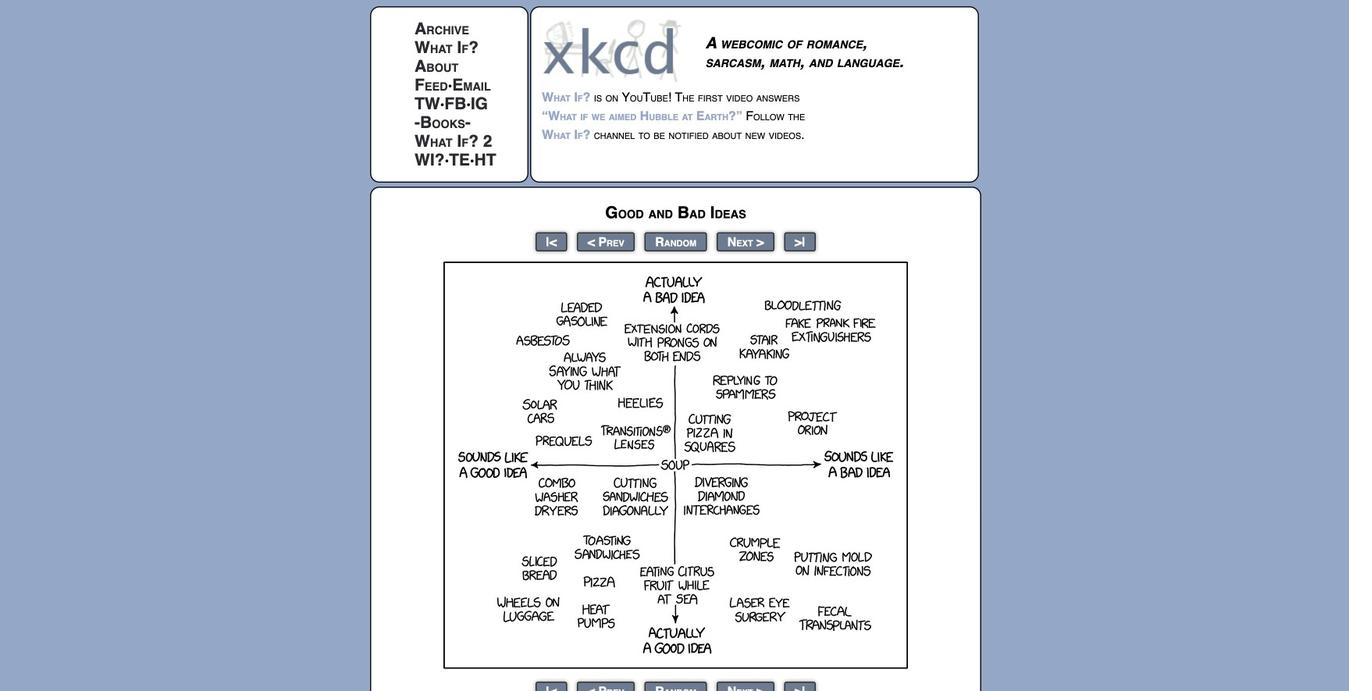 Task type: vqa. For each thing, say whether or not it's contained in the screenshot.
Good and Bad Ideas image
yes



Task type: describe. For each thing, give the bounding box(es) containing it.
good and bad ideas image
[[444, 262, 908, 669]]



Task type: locate. For each thing, give the bounding box(es) containing it.
xkcd.com logo image
[[542, 18, 686, 83]]



